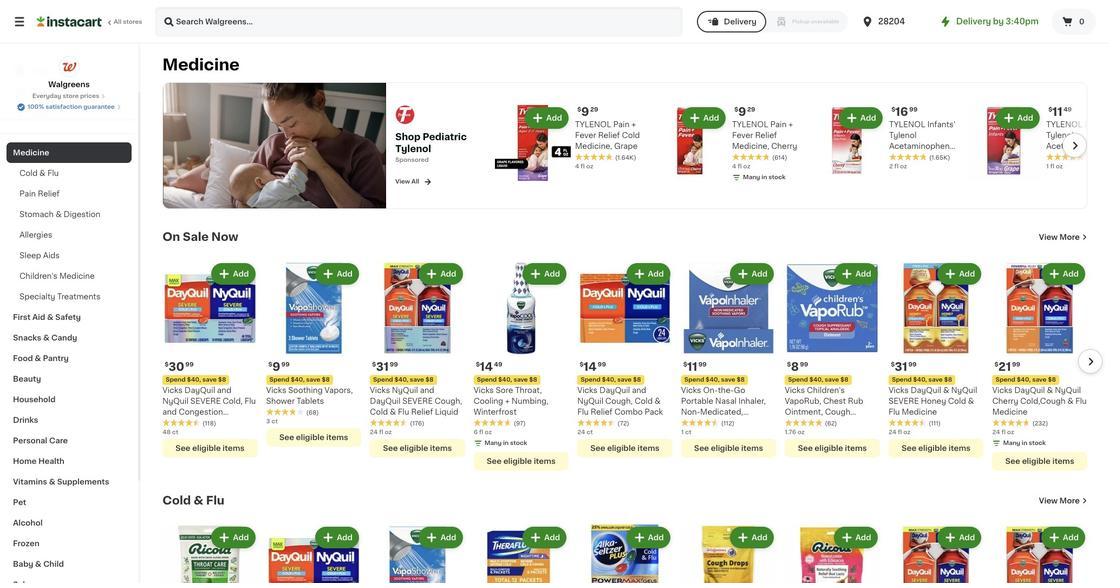 Task type: describe. For each thing, give the bounding box(es) containing it.
cold inside vicks dayquil and nyquil cough, cold & flu relief combo pack
[[635, 398, 653, 405]]

product group containing 8
[[785, 261, 880, 458]]

food & pantry link
[[7, 348, 132, 369]]

view more for cold & flu
[[1040, 498, 1080, 505]]

30
[[169, 362, 184, 373]]

shop pediatric tylenol spo nsored
[[396, 133, 467, 163]]

eligible for vicks dayquil and nyquil cough, cold & flu relief combo pack
[[608, 445, 636, 453]]

health
[[38, 458, 64, 465]]

1 for 11
[[1047, 164, 1049, 170]]

$ for vicks dayquil & nyquil cherry cold,cough & flu medicine
[[995, 362, 999, 368]]

ointment,
[[785, 409, 824, 416]]

go
[[734, 387, 746, 395]]

many in stock for 14
[[485, 441, 528, 447]]

see for vicks children's vaporub, chest rub ointment, cough suppressant
[[798, 445, 813, 453]]

$8 for vicks dayquil & nyquil severe honey cold & flu medicine
[[945, 377, 953, 383]]

vicks for vicks on-the-go portable nasal inhaler, non-medicated, menthol scent
[[682, 387, 702, 395]]

save for vicks dayquil & nyquil severe honey cold & flu medicine
[[929, 377, 943, 383]]

relief inside vicks nyquil and dayquil severe cough, cold & flu relief liquid
[[411, 409, 433, 416]]

item carousel region
[[147, 257, 1103, 478]]

$ 21 99
[[995, 362, 1021, 373]]

flu inside vicks dayquil and nyquil cough, cold & flu relief combo pack
[[578, 409, 589, 416]]

3
[[266, 419, 270, 425]]

28204 button
[[861, 7, 926, 37]]

menthol
[[682, 420, 713, 427]]

$ for vicks dayquil and nyquil severe cold, flu and congestion medicine, liquicaps
[[165, 362, 169, 368]]

chest
[[824, 398, 847, 405]]

+ for tylenol pain + fever relief cold medicine, grape
[[632, 121, 636, 128]]

cough
[[826, 409, 851, 416]]

tylenol infants' tylenol acetaminophen medicine, dye- free cherry
[[890, 121, 956, 172]]

vicks dayquil & nyquil cherry cold,cough & flu medicine
[[993, 387, 1087, 416]]

and for 30
[[217, 387, 231, 395]]

4 fl oz for tylenol pain + fever relief cold medicine, grape
[[575, 164, 594, 170]]

see eligible items button for vicks dayquil & nyquil severe honey cold & flu medicine
[[889, 440, 984, 458]]

stores
[[123, 19, 142, 25]]

flu inside vicks nyquil and dayquil severe cough, cold & flu relief liquid
[[398, 409, 409, 416]]

$ 11 49
[[1049, 106, 1072, 118]]

in for 14
[[503, 441, 509, 447]]

fl for tylenol pain + fever relief medicine, cherry
[[738, 164, 742, 170]]

instacart logo image
[[37, 15, 102, 28]]

safety
[[55, 314, 81, 321]]

winterfrost
[[474, 409, 517, 416]]

& inside vicks dayquil and nyquil cough, cold & flu relief combo pack
[[655, 398, 661, 405]]

vicks for vicks dayquil & nyquil cherry cold,cough & flu medicine
[[993, 387, 1013, 395]]

nasal
[[716, 398, 737, 405]]

$ for vicks children's vaporub, chest rub ointment, cough suppressant
[[787, 362, 791, 368]]

tylenol pain + fever relief medicine, cherry
[[733, 121, 798, 150]]

infants
[[1085, 121, 1110, 128]]

children's inside 'vicks children's vaporub, chest rub ointment, cough suppressant'
[[807, 387, 845, 395]]

vicks children's vaporub, chest rub ointment, cough suppressant
[[785, 387, 864, 427]]

fl for tylenol infants
[[1051, 164, 1055, 170]]

sleep aids link
[[7, 245, 132, 266]]

see eligible items for vicks dayquil and nyquil cough, cold & flu relief combo pack
[[591, 445, 660, 453]]

$ 11 99
[[684, 362, 707, 373]]

(614)
[[773, 155, 788, 161]]

pain for medicine,
[[771, 121, 787, 128]]

combo
[[615, 409, 643, 416]]

tylenol for tylenol pain + fever relief cold medicine, grape
[[575, 121, 612, 128]]

medicine, inside tylenol pain + fever relief cold medicine, grape
[[575, 142, 613, 150]]

oz for vicks dayquil & nyquil severe honey cold & flu medicine
[[904, 430, 911, 436]]

spend $40, save $8 for vicks dayquil & nyquil cherry cold,cough & flu medicine
[[996, 377, 1057, 383]]

ct for 14
[[587, 430, 593, 436]]

relief inside tylenol pain + fever relief medicine, cherry
[[756, 132, 777, 139]]

$8 for vicks dayquil and nyquil severe cold, flu and congestion medicine, liquicaps
[[218, 377, 226, 383]]

product group containing 21
[[993, 261, 1088, 471]]

flu inside vicks dayquil and nyquil severe cold, flu and congestion medicine, liquicaps
[[245, 398, 256, 405]]

see eligible items button for vicks soothing vapors, shower tablets
[[266, 429, 361, 447]]

$40, for vicks dayquil and nyquil severe cold, flu and congestion medicine, liquicaps
[[187, 377, 201, 383]]

99 for vicks dayquil & nyquil severe honey cold & flu medicine
[[909, 362, 917, 368]]

$ for vicks nyquil and dayquil severe cough, cold & flu relief liquid
[[372, 362, 376, 368]]

24 fl oz for vicks dayquil & nyquil cherry cold,cough & flu medicine
[[993, 430, 1015, 436]]

see for vicks dayquil and nyquil severe cold, flu and congestion medicine, liquicaps
[[176, 445, 190, 453]]

tylenol pain + fever relief cold medicine, grape
[[575, 121, 640, 150]]

lists
[[30, 111, 49, 118]]

snacks
[[13, 334, 41, 342]]

shower
[[266, 398, 295, 405]]

delivery by 3:40pm
[[957, 17, 1039, 25]]

see for vicks on-the-go portable nasal inhaler, non-medicated, menthol scent
[[695, 445, 709, 453]]

1 horizontal spatial stock
[[769, 174, 786, 180]]

see for vicks dayquil & nyquil cherry cold,cough & flu medicine
[[1006, 458, 1021, 466]]

eligible for vicks dayquil and nyquil severe cold, flu and congestion medicine, liquicaps
[[192, 445, 221, 453]]

on
[[163, 231, 180, 243]]

see eligible items for vicks nyquil and dayquil severe cough, cold & flu relief liquid
[[383, 445, 452, 453]]

frozen link
[[7, 534, 132, 554]]

child
[[43, 561, 64, 568]]

1 for spend $40, save $8
[[682, 430, 684, 436]]

cough, inside vicks nyquil and dayquil severe cough, cold & flu relief liquid
[[435, 398, 462, 405]]

$40, for vicks dayquil & nyquil cherry cold,cough & flu medicine
[[1017, 377, 1031, 383]]

vicks dayquil and nyquil severe cold, flu and congestion medicine, liquicaps
[[163, 387, 256, 427]]

stock for 14
[[510, 441, 528, 447]]

tylenol for tylenol
[[890, 132, 917, 139]]

save for vicks dayquil & nyquil cherry cold,cough & flu medicine
[[1033, 377, 1047, 383]]

24 for vicks dayquil & nyquil severe honey cold & flu medicine
[[889, 430, 897, 436]]

non-
[[682, 409, 701, 416]]

see eligible items button for vicks nyquil and dayquil severe cough, cold & flu relief liquid
[[370, 440, 465, 458]]

severe for medicine
[[889, 398, 919, 405]]

see eligible items button for vicks dayquil & nyquil cherry cold,cough & flu medicine
[[993, 453, 1088, 471]]

view more link for now
[[1040, 232, 1088, 243]]

many for 14
[[485, 441, 502, 447]]

tablets
[[297, 398, 324, 405]]

$ 31 99 for dayquil
[[891, 362, 917, 373]]

$ 9 29 for tylenol pain + fever relief medicine, cherry
[[735, 106, 756, 118]]

vitamins & supplements
[[13, 478, 109, 486]]

24 ct
[[578, 430, 593, 436]]

spend $40, save $8 for vicks dayquil and nyquil severe cold, flu and congestion medicine, liquicaps
[[166, 377, 226, 383]]

delivery for delivery
[[724, 18, 757, 25]]

49 for 11
[[1064, 107, 1072, 113]]

severe for medicine,
[[191, 398, 221, 405]]

spend for vicks on-the-go portable nasal inhaler, non-medicated, menthol scent
[[685, 377, 705, 383]]

14 for $ 14 99
[[584, 362, 597, 373]]

snacks & candy link
[[7, 328, 132, 348]]

oz for tylenol pain + fever relief cold medicine, grape
[[587, 164, 594, 170]]

portable
[[682, 398, 714, 405]]

1 vertical spatial cold & flu link
[[163, 495, 225, 508]]

0 horizontal spatial pain
[[20, 190, 36, 198]]

personal
[[13, 437, 47, 445]]

scent
[[715, 420, 737, 427]]

alcohol
[[13, 520, 43, 527]]

nyquil for 30
[[163, 398, 189, 405]]

2 fl oz
[[890, 164, 908, 170]]

eligible for vicks nyquil and dayquil severe cough, cold & flu relief liquid
[[400, 445, 428, 453]]

3:40pm
[[1006, 17, 1039, 25]]

all stores
[[114, 19, 142, 25]]

cherry inside vicks dayquil & nyquil cherry cold,cough & flu medicine
[[993, 398, 1019, 405]]

see eligible items for vicks sore throat, cooling + numbing, winterfrost
[[487, 458, 556, 466]]

$40, for vicks sore throat, cooling + numbing, winterfrost
[[498, 377, 512, 383]]

aids
[[43, 252, 60, 260]]

$40, for vicks dayquil and nyquil cough, cold & flu relief combo pack
[[602, 377, 616, 383]]

14 for $ 14 49
[[480, 362, 493, 373]]

inhaler,
[[739, 398, 766, 405]]

24 for vicks dayquil and nyquil cough, cold & flu relief combo pack
[[578, 430, 586, 436]]

vicks dayquil and nyquil cough, cold & flu relief combo pack
[[578, 387, 663, 416]]

eligible for vicks children's vaporub, chest rub ointment, cough suppressant
[[815, 445, 844, 453]]

99 for vicks nyquil and dayquil severe cough, cold & flu relief liquid
[[390, 362, 398, 368]]

pediatric
[[423, 133, 467, 141]]

cherry inside tylenol infants' tylenol acetaminophen medicine, dye- free cherry
[[908, 164, 935, 172]]

liquid
[[435, 409, 459, 416]]

medicine, inside vicks dayquil and nyquil severe cold, flu and congestion medicine, liquicaps
[[163, 420, 200, 427]]

$8 for vicks children's vaporub, chest rub ointment, cough suppressant
[[841, 377, 849, 383]]

vaporub,
[[785, 398, 822, 405]]

$ 31 99 for nyquil
[[372, 362, 398, 373]]

flu inside vicks dayquil & nyquil severe honey cold & flu medicine
[[889, 409, 900, 416]]

0 vertical spatial view
[[396, 179, 410, 185]]

48
[[163, 430, 171, 436]]

3 ct
[[266, 419, 278, 425]]

tylenol infants
[[1047, 121, 1110, 172]]

vicks for vicks nyquil and dayquil severe cough, cold & flu relief liquid
[[370, 387, 390, 395]]

personal care link
[[7, 431, 132, 451]]

99 inside $ 16 99
[[910, 107, 918, 113]]

view more for on sale now
[[1040, 233, 1080, 241]]

(97)
[[514, 421, 526, 427]]

baby
[[13, 561, 33, 568]]

throat,
[[515, 387, 542, 395]]

allergies
[[20, 231, 52, 239]]

1.76
[[785, 430, 797, 436]]

tylenol for tylenol infants' tylenol acetaminophen medicine, dye- free cherry
[[890, 121, 926, 128]]

eligible for vicks dayquil & nyquil severe honey cold & flu medicine
[[919, 445, 947, 453]]

$ for vicks dayquil and nyquil cough, cold & flu relief combo pack
[[580, 362, 584, 368]]

household link
[[7, 390, 132, 410]]

vicks nyquil and dayquil severe cough, cold & flu relief liquid
[[370, 387, 462, 416]]

now
[[211, 231, 238, 243]]

spend $40, save $8 for vicks dayquil & nyquil severe honey cold & flu medicine
[[892, 377, 953, 383]]

baby & child link
[[7, 554, 132, 575]]

baby & child
[[13, 561, 64, 568]]

children's medicine
[[20, 273, 95, 280]]

vicks sore throat, cooling + numbing, winterfrost
[[474, 387, 549, 416]]

free
[[890, 164, 907, 172]]

product group containing 30
[[163, 261, 258, 458]]

vitamins
[[13, 478, 47, 486]]

cooling
[[474, 398, 503, 405]]

everyday
[[32, 93, 61, 99]]

24 fl oz for vicks nyquil and dayquil severe cough, cold & flu relief liquid
[[370, 430, 392, 436]]

$40, for vicks nyquil and dayquil severe cough, cold & flu relief liquid
[[395, 377, 409, 383]]

Search field
[[156, 8, 682, 36]]

tylenol for shop
[[396, 145, 431, 153]]

personal care
[[13, 437, 68, 445]]

medicine, inside tylenol infants' tylenol acetaminophen medicine, dye- free cherry
[[890, 153, 927, 161]]

99 for vicks on-the-go portable nasal inhaler, non-medicated, menthol scent
[[699, 362, 707, 368]]

vicks for vicks dayquil and nyquil severe cold, flu and congestion medicine, liquicaps
[[163, 387, 183, 395]]

pain for cold
[[614, 121, 630, 128]]

28204
[[879, 17, 906, 25]]

all stores link
[[37, 7, 143, 37]]

(72)
[[618, 421, 630, 427]]

spo
[[396, 157, 408, 163]]

cherry inside tylenol pain + fever relief medicine, cherry
[[772, 142, 798, 150]]

save for vicks dayquil and nyquil severe cold, flu and congestion medicine, liquicaps
[[203, 377, 217, 383]]

beauty link
[[7, 369, 132, 390]]

everyday store prices link
[[32, 92, 106, 101]]

cold,cough
[[1021, 398, 1066, 405]]

(1.64k) for 9
[[616, 155, 637, 161]]

spend for vicks children's vaporub, chest rub ointment, cough suppressant
[[789, 377, 808, 383]]

delivery button
[[697, 11, 767, 33]]

buy it again
[[30, 89, 76, 96]]

spend $40, save $8 for vicks nyquil and dayquil severe cough, cold & flu relief liquid
[[373, 377, 434, 383]]

relief inside vicks dayquil and nyquil cough, cold & flu relief combo pack
[[591, 409, 613, 416]]

$ inside $ 16 99
[[892, 107, 896, 113]]



Task type: vqa. For each thing, say whether or not it's contained in the screenshot.


Task type: locate. For each thing, give the bounding box(es) containing it.
100% satisfaction guarantee
[[28, 104, 115, 110]]

cherry up (614) on the top of the page
[[772, 142, 798, 150]]

numbing,
[[512, 398, 549, 405]]

5 vicks from the left
[[266, 387, 286, 395]]

tylenol image
[[396, 105, 415, 125]]

0 horizontal spatial $ 31 99
[[372, 362, 398, 373]]

spend $40, save $8 up vicks nyquil and dayquil severe cough, cold & flu relief liquid
[[373, 377, 434, 383]]

see for vicks sore throat, cooling + numbing, winterfrost
[[487, 458, 502, 466]]

the-
[[718, 387, 734, 395]]

2 fever from the left
[[733, 132, 754, 139]]

(62)
[[825, 421, 838, 427]]

9 save from the left
[[1033, 377, 1047, 383]]

99 inside $ 14 99
[[598, 362, 606, 368]]

0 vertical spatial children's
[[20, 273, 57, 280]]

and inside vicks nyquil and dayquil severe cough, cold & flu relief liquid
[[420, 387, 435, 395]]

7 vicks from the left
[[682, 387, 702, 395]]

ct right the 48
[[172, 430, 179, 436]]

$ inside $ 8 99
[[787, 362, 791, 368]]

3 $8 from the left
[[633, 377, 641, 383]]

rub
[[848, 398, 864, 405]]

see eligible items button
[[266, 429, 361, 447], [163, 440, 258, 458], [370, 440, 465, 458], [578, 440, 673, 458], [785, 440, 880, 458], [682, 440, 777, 458], [889, 440, 984, 458], [474, 453, 569, 471], [993, 453, 1088, 471]]

6 spend from the left
[[477, 377, 497, 383]]

99
[[910, 107, 918, 113], [185, 362, 194, 368], [390, 362, 398, 368], [598, 362, 606, 368], [800, 362, 809, 368], [282, 362, 290, 368], [699, 362, 707, 368], [909, 362, 917, 368], [1013, 362, 1021, 368]]

2 horizontal spatial stock
[[1029, 441, 1046, 447]]

1 $ 31 99 from the left
[[372, 362, 398, 373]]

7 $8 from the left
[[737, 377, 745, 383]]

99 up vicks dayquil & nyquil severe honey cold & flu medicine
[[909, 362, 917, 368]]

severe up congestion
[[191, 398, 221, 405]]

0 vertical spatial shop
[[30, 67, 51, 75]]

dye-
[[929, 153, 948, 161]]

4 spend $40, save $8 from the left
[[789, 377, 849, 383]]

99 right 21
[[1013, 362, 1021, 368]]

100%
[[28, 104, 44, 110]]

$ 9 29 up tylenol pain + fever relief medicine, cherry
[[735, 106, 756, 118]]

shop down tylenol image
[[396, 133, 421, 141]]

$ inside $ 14 49
[[476, 362, 480, 368]]

spend for vicks dayquil & nyquil cherry cold,cough & flu medicine
[[996, 377, 1016, 383]]

dayquil inside vicks nyquil and dayquil severe cough, cold & flu relief liquid
[[370, 398, 401, 405]]

1 31 from the left
[[376, 362, 389, 373]]

0 vertical spatial all
[[114, 19, 122, 25]]

many in stock for 21
[[1004, 441, 1046, 447]]

49 inside $ 14 49
[[494, 362, 503, 368]]

delivery inside button
[[724, 18, 757, 25]]

see eligible items down (232)
[[1006, 458, 1075, 466]]

stock down (97)
[[510, 441, 528, 447]]

oz for tylenol infants' tylenol acetaminophen medicine, dye- free cherry
[[901, 164, 908, 170]]

and inside vicks dayquil and nyquil cough, cold & flu relief combo pack
[[632, 387, 647, 395]]

49 inside $ 11 49
[[1064, 107, 1072, 113]]

items for vicks dayquil and nyquil severe cold, flu and congestion medicine, liquicaps
[[223, 445, 245, 453]]

0 vertical spatial cherry
[[772, 142, 798, 150]]

1 4 fl oz from the left
[[575, 164, 594, 170]]

cough, up liquid
[[435, 398, 462, 405]]

sleep aids
[[20, 252, 60, 260]]

everyday store prices
[[32, 93, 99, 99]]

cold inside vicks nyquil and dayquil severe cough, cold & flu relief liquid
[[370, 409, 388, 416]]

2 horizontal spatial severe
[[889, 398, 919, 405]]

pantry
[[43, 355, 69, 362]]

29 up tylenol pain + fever relief cold medicine, grape
[[591, 107, 599, 113]]

$8 for vicks dayquil and nyquil cough, cold & flu relief combo pack
[[633, 377, 641, 383]]

9 for tylenol pain + fever relief cold medicine, grape
[[582, 106, 590, 118]]

2 save from the left
[[410, 377, 424, 383]]

severe inside vicks nyquil and dayquil severe cough, cold & flu relief liquid
[[403, 398, 433, 405]]

1 horizontal spatial 11
[[1053, 106, 1063, 118]]

see eligible items button down (232)
[[993, 453, 1088, 471]]

0 horizontal spatial 1
[[682, 430, 684, 436]]

1 horizontal spatial 24 fl oz
[[889, 430, 911, 436]]

7 spend $40, save $8 from the left
[[685, 377, 745, 383]]

2 31 from the left
[[895, 362, 908, 373]]

5 spend $40, save $8 from the left
[[270, 377, 330, 383]]

save for vicks soothing vapors, shower tablets
[[306, 377, 321, 383]]

1 horizontal spatial 1
[[1047, 164, 1049, 170]]

1 horizontal spatial 49
[[1064, 107, 1072, 113]]

0 vertical spatial view more
[[1040, 233, 1080, 241]]

spend for vicks dayquil and nyquil cough, cold & flu relief combo pack
[[581, 377, 601, 383]]

3 severe from the left
[[889, 398, 919, 405]]

delivery by 3:40pm link
[[939, 15, 1039, 28]]

3 save from the left
[[618, 377, 632, 383]]

9 up tylenol pain + fever relief cold medicine, grape
[[582, 106, 590, 118]]

view for cold & flu
[[1040, 498, 1058, 505]]

9 up tylenol pain + fever relief medicine, cherry
[[739, 106, 747, 118]]

4 save from the left
[[825, 377, 840, 383]]

relief up stomach & digestion
[[38, 190, 60, 198]]

medicine, inside tylenol pain + fever relief medicine, cherry
[[733, 142, 770, 150]]

household
[[13, 396, 56, 404]]

vicks inside vicks dayquil & nyquil cherry cold,cough & flu medicine
[[993, 387, 1013, 395]]

vicks inside vicks sore throat, cooling + numbing, winterfrost
[[474, 387, 494, 395]]

see eligible items for vicks dayquil & nyquil severe honey cold & flu medicine
[[902, 445, 971, 453]]

save up honey
[[929, 377, 943, 383]]

specialty treatments link
[[7, 287, 132, 307]]

29 for tylenol pain + fever relief cold medicine, grape
[[591, 107, 599, 113]]

cherry
[[772, 142, 798, 150], [908, 164, 935, 172], [993, 398, 1019, 405]]

honey
[[921, 398, 947, 405]]

mom holding baby kissing baby's hand tylenol image
[[163, 83, 386, 208]]

99 inside $ 21 99
[[1013, 362, 1021, 368]]

pain inside tylenol pain + fever relief medicine, cherry
[[771, 121, 787, 128]]

spend $40, save $8 for vicks dayquil and nyquil cough, cold & flu relief combo pack
[[581, 377, 641, 383]]

cold inside tylenol pain + fever relief cold medicine, grape
[[622, 132, 640, 139]]

2 (1.64k) from the left
[[1087, 155, 1108, 161]]

1 horizontal spatial in
[[762, 174, 768, 180]]

5 save from the left
[[306, 377, 321, 383]]

2 view more link from the top
[[1040, 496, 1088, 507]]

fever
[[575, 132, 596, 139], [733, 132, 754, 139]]

9 up shower
[[272, 362, 280, 373]]

$ for vicks soothing vapors, shower tablets
[[269, 362, 272, 368]]

see eligible items down "(112)"
[[695, 445, 764, 453]]

and up the combo
[[632, 387, 647, 395]]

2 cough, from the left
[[606, 398, 633, 405]]

1 fever from the left
[[575, 132, 596, 139]]

24 inside "product" group
[[993, 430, 1001, 436]]

2 4 fl oz from the left
[[733, 164, 751, 170]]

relief up 24 ct
[[591, 409, 613, 416]]

6 save from the left
[[514, 377, 528, 383]]

medicine inside vicks dayquil & nyquil cherry cold,cough & flu medicine
[[993, 409, 1028, 416]]

walgreens
[[48, 81, 90, 88]]

liquicaps
[[202, 420, 240, 427]]

product group containing 11
[[682, 261, 777, 458]]

cherry down 21
[[993, 398, 1019, 405]]

3 24 from the left
[[889, 430, 897, 436]]

beauty
[[13, 376, 41, 383]]

1 horizontal spatial shop
[[396, 133, 421, 141]]

spend down "$ 9 99"
[[270, 377, 289, 383]]

spend for vicks dayquil and nyquil severe cold, flu and congestion medicine, liquicaps
[[166, 377, 186, 383]]

all down nsored
[[412, 179, 419, 185]]

1 (1.64k) from the left
[[616, 155, 637, 161]]

vicks inside vicks on-the-go portable nasal inhaler, non-medicated, menthol scent
[[682, 387, 702, 395]]

children's up specialty
[[20, 273, 57, 280]]

5 $8 from the left
[[322, 377, 330, 383]]

0 horizontal spatial 9
[[272, 362, 280, 373]]

24 for vicks dayquil & nyquil cherry cold,cough & flu medicine
[[993, 430, 1001, 436]]

6
[[474, 430, 478, 436]]

spend down 30
[[166, 377, 186, 383]]

1 spend from the left
[[166, 377, 186, 383]]

1 4 from the left
[[575, 164, 580, 170]]

0 horizontal spatial $ 9 29
[[578, 106, 599, 118]]

& inside vicks nyquil and dayquil severe cough, cold & flu relief liquid
[[390, 409, 396, 416]]

$ inside "$ 9 99"
[[269, 362, 272, 368]]

in
[[762, 174, 768, 180], [503, 441, 509, 447], [1022, 441, 1028, 447]]

24 down vicks nyquil and dayquil severe cough, cold & flu relief liquid
[[370, 430, 378, 436]]

$ 16 99
[[892, 106, 918, 118]]

1 horizontal spatial 14
[[584, 362, 597, 373]]

fever for tylenol pain + fever relief cold medicine, grape
[[575, 132, 596, 139]]

4 $8 from the left
[[841, 377, 849, 383]]

100% satisfaction guarantee button
[[17, 101, 121, 112]]

care
[[49, 437, 68, 445]]

$40, up sore
[[498, 377, 512, 383]]

all left stores
[[114, 19, 122, 25]]

11 inside "product" group
[[688, 362, 698, 373]]

relief up grape
[[598, 132, 620, 139]]

and for 31
[[420, 387, 435, 395]]

store
[[63, 93, 79, 99]]

stomach
[[20, 211, 54, 218]]

0 vertical spatial more
[[1060, 233, 1080, 241]]

see eligible items button down (62) on the right bottom of page
[[785, 440, 880, 458]]

(68)
[[306, 410, 319, 416]]

2 spend from the left
[[373, 377, 393, 383]]

+ inside tylenol pain + fever relief cold medicine, grape
[[632, 121, 636, 128]]

see for vicks nyquil and dayquil severe cough, cold & flu relief liquid
[[383, 445, 398, 453]]

vicks inside vicks dayquil & nyquil severe honey cold & flu medicine
[[889, 387, 909, 395]]

see eligible items down (118)
[[176, 445, 245, 453]]

1 vertical spatial 1
[[682, 430, 684, 436]]

and up "cold,"
[[217, 387, 231, 395]]

1 horizontal spatial 29
[[748, 107, 756, 113]]

product group containing 9
[[266, 261, 361, 447]]

save for vicks dayquil and nyquil cough, cold & flu relief combo pack
[[618, 377, 632, 383]]

$40, for vicks on-the-go portable nasal inhaler, non-medicated, menthol scent
[[706, 377, 720, 383]]

$8 up honey
[[945, 377, 953, 383]]

on sale now link
[[163, 231, 238, 244]]

24 down vicks dayquil & nyquil severe honey cold & flu medicine
[[889, 430, 897, 436]]

spend for vicks sore throat, cooling + numbing, winterfrost
[[477, 377, 497, 383]]

many inside "product" group
[[1004, 441, 1021, 447]]

$8 for vicks sore throat, cooling + numbing, winterfrost
[[530, 377, 538, 383]]

0 horizontal spatial (1.64k)
[[616, 155, 637, 161]]

fl
[[581, 164, 585, 170], [738, 164, 742, 170], [895, 164, 899, 170], [1051, 164, 1055, 170], [379, 430, 384, 436], [479, 430, 484, 436], [898, 430, 902, 436], [1002, 430, 1006, 436]]

3 spend $40, save $8 from the left
[[581, 377, 641, 383]]

1 24 fl oz from the left
[[370, 430, 392, 436]]

medicine inside vicks dayquil & nyquil severe honey cold & flu medicine
[[902, 409, 938, 416]]

0 horizontal spatial many
[[485, 441, 502, 447]]

99 inside $ 30 99
[[185, 362, 194, 368]]

relief up (614) on the top of the page
[[756, 132, 777, 139]]

items for vicks on-the-go portable nasal inhaler, non-medicated, menthol scent
[[742, 445, 764, 453]]

acetaminophen
[[890, 142, 950, 150]]

tylenol
[[575, 121, 612, 128], [733, 121, 769, 128], [890, 121, 926, 128], [1047, 121, 1083, 128]]

nyquil inside vicks dayquil & nyquil severe honey cold & flu medicine
[[952, 387, 978, 395]]

eligible down "(112)"
[[711, 445, 740, 453]]

1 vertical spatial cherry
[[908, 164, 935, 172]]

see eligible items for vicks dayquil & nyquil cherry cold,cough & flu medicine
[[1006, 458, 1075, 466]]

$ 31 99 up vicks dayquil & nyquil severe honey cold & flu medicine
[[891, 362, 917, 373]]

nyquil inside vicks nyquil and dayquil severe cough, cold & flu relief liquid
[[392, 387, 418, 395]]

1 horizontal spatial 9
[[582, 106, 590, 118]]

9 spend from the left
[[996, 377, 1016, 383]]

view all
[[396, 179, 419, 185]]

vicks inside vicks dayquil and nyquil cough, cold & flu relief combo pack
[[578, 387, 598, 395]]

6 $8 from the left
[[530, 377, 538, 383]]

8 $40, from the left
[[914, 377, 928, 383]]

dayquil
[[185, 387, 215, 395], [600, 387, 630, 395], [911, 387, 942, 395], [1015, 387, 1046, 395], [370, 398, 401, 405]]

1 vertical spatial shop
[[396, 133, 421, 141]]

cold & flu link
[[7, 163, 132, 184], [163, 495, 225, 508]]

4 24 from the left
[[993, 430, 1001, 436]]

and up '48 ct'
[[163, 409, 177, 416]]

and for 14
[[632, 387, 647, 395]]

relief inside tylenol pain + fever relief cold medicine, grape
[[598, 132, 620, 139]]

1 vertical spatial children's
[[807, 387, 845, 395]]

1 horizontal spatial all
[[412, 179, 419, 185]]

eligible down (118)
[[192, 445, 221, 453]]

99 up vicks dayquil and nyquil cough, cold & flu relief combo pack
[[598, 362, 606, 368]]

see eligible items button down (68)
[[266, 429, 361, 447]]

4 vicks from the left
[[785, 387, 805, 395]]

alcohol link
[[7, 513, 132, 534]]

0 horizontal spatial 4 fl oz
[[575, 164, 594, 170]]

$8 up go
[[737, 377, 745, 383]]

specialty treatments
[[20, 293, 101, 301]]

0 horizontal spatial 4
[[575, 164, 580, 170]]

4 $40, from the left
[[810, 377, 824, 383]]

items for vicks nyquil and dayquil severe cough, cold & flu relief liquid
[[430, 445, 452, 453]]

1 view more from the top
[[1040, 233, 1080, 241]]

eligible down (62) on the right bottom of page
[[815, 445, 844, 453]]

1 horizontal spatial children's
[[807, 387, 845, 395]]

8 spend $40, save $8 from the left
[[892, 377, 953, 383]]

99 right 16 at right top
[[910, 107, 918, 113]]

spend for vicks soothing vapors, shower tablets
[[270, 377, 289, 383]]

1 save from the left
[[203, 377, 217, 383]]

spend $40, save $8 up "soothing"
[[270, 377, 330, 383]]

$ for vicks on-the-go portable nasal inhaler, non-medicated, menthol scent
[[684, 362, 688, 368]]

see eligible items button for vicks on-the-go portable nasal inhaler, non-medicated, menthol scent
[[682, 440, 777, 458]]

1 horizontal spatial delivery
[[957, 17, 992, 25]]

$8 up the throat,
[[530, 377, 538, 383]]

4 for tylenol pain + fever relief cold medicine, grape
[[575, 164, 580, 170]]

(176)
[[410, 421, 425, 427]]

eligible down (68)
[[296, 434, 325, 442]]

2 4 from the left
[[733, 164, 737, 170]]

0 horizontal spatial 29
[[591, 107, 599, 113]]

2 $40, from the left
[[395, 377, 409, 383]]

stock down (232)
[[1029, 441, 1046, 447]]

spend $40, save $8 up 'on-' at the right bottom
[[685, 377, 745, 383]]

24 fl oz inside "product" group
[[993, 430, 1015, 436]]

0 horizontal spatial severe
[[191, 398, 221, 405]]

7 save from the left
[[721, 377, 736, 383]]

$ inside $ 11 99
[[684, 362, 688, 368]]

9 vicks from the left
[[993, 387, 1013, 395]]

flu inside vicks dayquil & nyquil cherry cold,cough & flu medicine
[[1076, 398, 1087, 405]]

1 severe from the left
[[191, 398, 221, 405]]

None search field
[[155, 7, 683, 37]]

spend $40, save $8 down $ 30 99
[[166, 377, 226, 383]]

$40, up vaporub, on the bottom right of the page
[[810, 377, 824, 383]]

dayquil for 31
[[911, 387, 942, 395]]

see eligible items for vicks dayquil and nyquil severe cold, flu and congestion medicine, liquicaps
[[176, 445, 245, 453]]

$40, down $ 14 99
[[602, 377, 616, 383]]

dayquil inside vicks dayquil & nyquil severe honey cold & flu medicine
[[911, 387, 942, 395]]

0 vertical spatial tylenol
[[890, 132, 917, 139]]

6 spend $40, save $8 from the left
[[477, 377, 538, 383]]

14 up vicks dayquil and nyquil cough, cold & flu relief combo pack
[[584, 362, 597, 373]]

1 vertical spatial view more
[[1040, 498, 1080, 505]]

dayquil inside vicks dayquil & nyquil cherry cold,cough & flu medicine
[[1015, 387, 1046, 395]]

0 horizontal spatial tylenol
[[396, 145, 431, 153]]

service type group
[[697, 11, 848, 33]]

see eligible items button down (97)
[[474, 453, 569, 471]]

fever for tylenol pain + fever relief medicine, cherry
[[733, 132, 754, 139]]

save up "soothing"
[[306, 377, 321, 383]]

1 inside "product" group
[[682, 430, 684, 436]]

grape
[[615, 142, 638, 150]]

0 vertical spatial 11
[[1053, 106, 1063, 118]]

0 vertical spatial 49
[[1064, 107, 1072, 113]]

tylenol inside shop pediatric tylenol spo nsored
[[396, 145, 431, 153]]

see eligible items down (68)
[[279, 434, 348, 442]]

2 horizontal spatial 9
[[739, 106, 747, 118]]

1 vertical spatial tylenol
[[396, 145, 431, 153]]

spend $40, save $8 up sore
[[477, 377, 538, 383]]

1 $40, from the left
[[187, 377, 201, 383]]

stock inside "product" group
[[1029, 441, 1046, 447]]

fever inside tylenol pain + fever relief cold medicine, grape
[[575, 132, 596, 139]]

0 vertical spatial view more link
[[1040, 232, 1088, 243]]

drinks link
[[7, 410, 132, 431]]

tylenol inside tylenol infants' tylenol acetaminophen medicine, dye- free cherry
[[890, 132, 917, 139]]

vicks dayquil & nyquil severe honey cold & flu medicine
[[889, 387, 978, 416]]

medicated,
[[701, 409, 744, 416]]

1 horizontal spatial 31
[[895, 362, 908, 373]]

food
[[13, 355, 33, 362]]

11 up portable
[[688, 362, 698, 373]]

fl for vicks dayquil & nyquil cherry cold,cough & flu medicine
[[1002, 430, 1006, 436]]

sale
[[183, 231, 209, 243]]

2 $8 from the left
[[426, 377, 434, 383]]

0 horizontal spatial stock
[[510, 441, 528, 447]]

spend $40, save $8 up vicks dayquil & nyquil severe honey cold & flu medicine
[[892, 377, 953, 383]]

8 vicks from the left
[[889, 387, 909, 395]]

2 $ 31 99 from the left
[[891, 362, 917, 373]]

1 horizontal spatial cherry
[[908, 164, 935, 172]]

nyquil inside vicks dayquil and nyquil cough, cold & flu relief combo pack
[[578, 398, 604, 405]]

fl inside "product" group
[[1002, 430, 1006, 436]]

1 horizontal spatial tylenol
[[890, 132, 917, 139]]

4 fl oz for tylenol pain + fever relief medicine, cherry
[[733, 164, 751, 170]]

99 for vicks dayquil and nyquil severe cold, flu and congestion medicine, liquicaps
[[185, 362, 194, 368]]

2 29 from the left
[[748, 107, 756, 113]]

pain inside tylenol pain + fever relief cold medicine, grape
[[614, 121, 630, 128]]

1 horizontal spatial $ 31 99
[[891, 362, 917, 373]]

1 horizontal spatial +
[[632, 121, 636, 128]]

$
[[578, 107, 582, 113], [735, 107, 739, 113], [892, 107, 896, 113], [1049, 107, 1053, 113], [165, 362, 169, 368], [372, 362, 376, 368], [580, 362, 584, 368], [787, 362, 791, 368], [269, 362, 272, 368], [476, 362, 480, 368], [684, 362, 688, 368], [891, 362, 895, 368], [995, 362, 999, 368]]

0 horizontal spatial fever
[[575, 132, 596, 139]]

product group
[[163, 261, 258, 458], [266, 261, 361, 447], [370, 261, 465, 458], [474, 261, 569, 471], [578, 261, 673, 458], [682, 261, 777, 458], [785, 261, 880, 458], [889, 261, 984, 458], [993, 261, 1088, 471], [163, 525, 258, 584], [266, 525, 361, 584], [370, 525, 465, 584], [474, 525, 569, 584], [578, 525, 673, 584], [682, 525, 777, 584], [785, 525, 880, 584], [889, 525, 984, 584], [993, 525, 1088, 584]]

0 vertical spatial cold & flu
[[20, 170, 59, 177]]

(232)
[[1033, 421, 1049, 427]]

1 vertical spatial 11
[[688, 362, 698, 373]]

tylenol up acetaminophen at the top right of page
[[890, 132, 917, 139]]

vicks inside vicks nyquil and dayquil severe cough, cold & flu relief liquid
[[370, 387, 390, 395]]

spend up vicks nyquil and dayquil severe cough, cold & flu relief liquid
[[373, 377, 393, 383]]

spend down $ 14 99
[[581, 377, 601, 383]]

shop inside shop pediatric tylenol spo nsored
[[396, 133, 421, 141]]

1 horizontal spatial (1.64k)
[[1087, 155, 1108, 161]]

1 vertical spatial more
[[1060, 498, 1080, 505]]

relief
[[598, 132, 620, 139], [756, 132, 777, 139], [38, 190, 60, 198], [411, 409, 433, 416], [591, 409, 613, 416]]

0 horizontal spatial delivery
[[724, 18, 757, 25]]

0 horizontal spatial +
[[505, 398, 510, 405]]

1 vertical spatial 49
[[494, 362, 503, 368]]

cough,
[[435, 398, 462, 405], [606, 398, 633, 405]]

soothing
[[288, 387, 323, 395]]

spend $40, save $8 down $ 14 99
[[581, 377, 641, 383]]

eligible for vicks soothing vapors, shower tablets
[[296, 434, 325, 442]]

vicks for vicks sore throat, cooling + numbing, winterfrost
[[474, 387, 494, 395]]

children's
[[20, 273, 57, 280], [807, 387, 845, 395]]

ct for 11
[[686, 430, 692, 436]]

severe inside vicks dayquil & nyquil severe honey cold & flu medicine
[[889, 398, 919, 405]]

1 tylenol from the left
[[575, 121, 612, 128]]

2 horizontal spatial pain
[[771, 121, 787, 128]]

+ inside tylenol pain + fever relief medicine, cherry
[[789, 121, 794, 128]]

fl for vicks nyquil and dayquil severe cough, cold & flu relief liquid
[[379, 430, 384, 436]]

24 down vicks dayquil & nyquil cherry cold,cough & flu medicine
[[993, 430, 1001, 436]]

9 inside "product" group
[[272, 362, 280, 373]]

many in stock down (232)
[[1004, 441, 1046, 447]]

medicine
[[163, 57, 240, 73], [13, 149, 49, 157], [59, 273, 95, 280], [902, 409, 938, 416], [993, 409, 1028, 416]]

1 vertical spatial view
[[1040, 233, 1058, 241]]

save up the-
[[721, 377, 736, 383]]

4 spend from the left
[[789, 377, 808, 383]]

$ inside $ 11 49
[[1049, 107, 1053, 113]]

2 vicks from the left
[[370, 387, 390, 395]]

snacks & candy
[[13, 334, 77, 342]]

$ inside $ 21 99
[[995, 362, 999, 368]]

items for vicks dayquil and nyquil cough, cold & flu relief combo pack
[[638, 445, 660, 453]]

99 right 30
[[185, 362, 194, 368]]

severe
[[191, 398, 221, 405], [403, 398, 433, 405], [889, 398, 919, 405]]

$40, down $ 30 99
[[187, 377, 201, 383]]

pet
[[13, 499, 26, 507]]

0 vertical spatial 1
[[1047, 164, 1049, 170]]

$ 30 99
[[165, 362, 194, 373]]

stomach & digestion
[[20, 211, 100, 218]]

$ 9 29 up tylenol pain + fever relief cold medicine, grape
[[578, 106, 599, 118]]

0 horizontal spatial many in stock
[[485, 441, 528, 447]]

ct
[[272, 419, 278, 425], [172, 430, 179, 436], [587, 430, 593, 436], [686, 430, 692, 436]]

spend down $ 8 99
[[789, 377, 808, 383]]

0 horizontal spatial 31
[[376, 362, 389, 373]]

8 spend from the left
[[892, 377, 912, 383]]

0 horizontal spatial all
[[114, 19, 122, 25]]

3 24 fl oz from the left
[[993, 430, 1015, 436]]

2 horizontal spatial many
[[1004, 441, 1021, 447]]

1 horizontal spatial 4
[[733, 164, 737, 170]]

0 horizontal spatial cold & flu
[[20, 170, 59, 177]]

spend down $ 14 49
[[477, 377, 497, 383]]

$8 up vicks nyquil and dayquil severe cough, cold & flu relief liquid
[[426, 377, 434, 383]]

fever inside tylenol pain + fever relief medicine, cherry
[[733, 132, 754, 139]]

1 vertical spatial view more link
[[1040, 496, 1088, 507]]

1 horizontal spatial cold & flu link
[[163, 495, 225, 508]]

2 spend $40, save $8 from the left
[[373, 377, 434, 383]]

1 horizontal spatial many
[[743, 174, 761, 180]]

$40, for vicks children's vaporub, chest rub ointment, cough suppressant
[[810, 377, 824, 383]]

vicks inside 'vicks soothing vapors, shower tablets'
[[266, 387, 286, 395]]

$ for vicks sore throat, cooling + numbing, winterfrost
[[476, 362, 480, 368]]

99 inside $ 11 99
[[699, 362, 707, 368]]

save up vicks dayquil and nyquil cough, cold & flu relief combo pack
[[618, 377, 632, 383]]

cold inside vicks dayquil & nyquil severe honey cold & flu medicine
[[949, 398, 967, 405]]

31 for nyquil
[[376, 362, 389, 373]]

2 severe from the left
[[403, 398, 433, 405]]

$40, up vicks dayquil & nyquil severe honey cold & flu medicine
[[914, 377, 928, 383]]

2 24 fl oz from the left
[[889, 430, 911, 436]]

many in stock down (614) on the top of the page
[[743, 174, 786, 180]]

2 horizontal spatial +
[[789, 121, 794, 128]]

specialty
[[20, 293, 55, 301]]

99 for vicks dayquil and nyquil cough, cold & flu relief combo pack
[[598, 362, 606, 368]]

severe inside vicks dayquil and nyquil severe cold, flu and congestion medicine, liquicaps
[[191, 398, 221, 405]]

vicks inside 'vicks children's vaporub, chest rub ointment, cough suppressant'
[[785, 387, 805, 395]]

vicks inside vicks dayquil and nyquil severe cold, flu and congestion medicine, liquicaps
[[163, 387, 183, 395]]

home health link
[[7, 451, 132, 472]]

6 $40, from the left
[[498, 377, 512, 383]]

1 $ 9 29 from the left
[[578, 106, 599, 118]]

3 tylenol from the left
[[890, 121, 926, 128]]

2 horizontal spatial 24 fl oz
[[993, 430, 1015, 436]]

1 more from the top
[[1060, 233, 1080, 241]]

2 horizontal spatial cherry
[[993, 398, 1019, 405]]

11
[[1053, 106, 1063, 118], [688, 362, 698, 373]]

again
[[55, 89, 76, 96]]

2 horizontal spatial many in stock
[[1004, 441, 1046, 447]]

tylenol inside tylenol infants
[[1047, 121, 1083, 128]]

delivery for delivery by 3:40pm
[[957, 17, 992, 25]]

1 spend $40, save $8 from the left
[[166, 377, 226, 383]]

save for vicks sore throat, cooling + numbing, winterfrost
[[514, 377, 528, 383]]

tylenol up nsored
[[396, 145, 431, 153]]

1 horizontal spatial fever
[[733, 132, 754, 139]]

2 more from the top
[[1060, 498, 1080, 505]]

24 fl oz down vicks dayquil & nyquil cherry cold,cough & flu medicine
[[993, 430, 1015, 436]]

3 vicks from the left
[[578, 387, 598, 395]]

spend for vicks dayquil & nyquil severe honey cold & flu medicine
[[892, 377, 912, 383]]

0 horizontal spatial cold & flu link
[[7, 163, 132, 184]]

4 tylenol from the left
[[1047, 121, 1083, 128]]

items
[[326, 434, 348, 442], [223, 445, 245, 453], [430, 445, 452, 453], [638, 445, 660, 453], [845, 445, 867, 453], [742, 445, 764, 453], [949, 445, 971, 453], [534, 458, 556, 466], [1053, 458, 1075, 466]]

1 cough, from the left
[[435, 398, 462, 405]]

0 horizontal spatial 49
[[494, 362, 503, 368]]

7 spend from the left
[[685, 377, 705, 383]]

2 vertical spatial cherry
[[993, 398, 1019, 405]]

pain up grape
[[614, 121, 630, 128]]

dayquil inside vicks dayquil and nyquil severe cold, flu and congestion medicine, liquicaps
[[185, 387, 215, 395]]

$8 up the 'vapors,'
[[322, 377, 330, 383]]

children's up chest
[[807, 387, 845, 395]]

9 for tylenol pain + fever relief medicine, cherry
[[739, 106, 747, 118]]

on sale now
[[163, 231, 238, 243]]

99 up 'on-' at the right bottom
[[699, 362, 707, 368]]

tylenol inside tylenol pain + fever relief cold medicine, grape
[[575, 121, 612, 128]]

99 up "soothing"
[[282, 362, 290, 368]]

nyquil for 31
[[952, 387, 978, 395]]

0 horizontal spatial in
[[503, 441, 509, 447]]

items for vicks soothing vapors, shower tablets
[[326, 434, 348, 442]]

see eligible items down (176)
[[383, 445, 452, 453]]

allergies link
[[7, 225, 132, 245]]

24
[[370, 430, 378, 436], [578, 430, 586, 436], [889, 430, 897, 436], [993, 430, 1001, 436]]

nyquil
[[392, 387, 418, 395], [952, 387, 978, 395], [1056, 387, 1082, 395], [163, 398, 189, 405], [578, 398, 604, 405]]

and up (176)
[[420, 387, 435, 395]]

(1.64k) down infants
[[1087, 155, 1108, 161]]

cherry down dye-
[[908, 164, 935, 172]]

$8 for vicks nyquil and dayquil severe cough, cold & flu relief liquid
[[426, 377, 434, 383]]

spend $40, save $8 down $ 21 99
[[996, 377, 1057, 383]]

31 up vicks dayquil & nyquil severe honey cold & flu medicine
[[895, 362, 908, 373]]

0 horizontal spatial cherry
[[772, 142, 798, 150]]

0 horizontal spatial shop
[[30, 67, 51, 75]]

cough, inside vicks dayquil and nyquil cough, cold & flu relief combo pack
[[606, 398, 633, 405]]

3 $40, from the left
[[602, 377, 616, 383]]

0 horizontal spatial 11
[[688, 362, 698, 373]]

4 fl oz down tylenol pain + fever relief cold medicine, grape
[[575, 164, 594, 170]]

1 $8 from the left
[[218, 377, 226, 383]]

see eligible items button down (72)
[[578, 440, 673, 458]]

1 vertical spatial cold & flu
[[163, 495, 225, 507]]

+ inside vicks sore throat, cooling + numbing, winterfrost
[[505, 398, 510, 405]]

oz for vicks nyquil and dayquil severe cough, cold & flu relief liquid
[[385, 430, 392, 436]]

5 spend from the left
[[270, 377, 289, 383]]

8 $8 from the left
[[945, 377, 953, 383]]

1 horizontal spatial many in stock
[[743, 174, 786, 180]]

2 vertical spatial view
[[1040, 498, 1058, 505]]

$ inside $ 30 99
[[165, 362, 169, 368]]

spend $40, save $8 for vicks children's vaporub, chest rub ointment, cough suppressant
[[789, 377, 849, 383]]

fl for tylenol pain + fever relief cold medicine, grape
[[581, 164, 585, 170]]

many in stock inside "product" group
[[1004, 441, 1046, 447]]

tylenol for tylenol pain + fever relief medicine, cherry
[[733, 121, 769, 128]]

★★★★★
[[575, 153, 613, 161], [575, 153, 613, 161], [733, 153, 771, 161], [733, 153, 771, 161], [890, 153, 928, 161], [890, 153, 928, 161], [1047, 153, 1085, 161], [1047, 153, 1085, 161], [266, 409, 304, 416], [266, 409, 304, 416], [163, 420, 200, 427], [163, 420, 200, 427], [370, 420, 408, 427], [370, 420, 408, 427], [578, 420, 616, 427], [578, 420, 616, 427], [785, 420, 823, 427], [785, 420, 823, 427], [474, 420, 512, 427], [474, 420, 512, 427], [682, 420, 719, 427], [682, 420, 719, 427], [889, 420, 927, 427], [889, 420, 927, 427], [993, 420, 1031, 427], [993, 420, 1031, 427]]

$40, for vicks soothing vapors, shower tablets
[[291, 377, 305, 383]]

$40, down $ 21 99
[[1017, 377, 1031, 383]]

nyquil inside vicks dayquil & nyquil cherry cold,cough & flu medicine
[[1056, 387, 1082, 395]]

1 24 from the left
[[370, 430, 378, 436]]

9 $8 from the left
[[1049, 377, 1057, 383]]

3 spend from the left
[[581, 377, 601, 383]]

see for vicks dayquil & nyquil severe honey cold & flu medicine
[[902, 445, 917, 453]]

9 $40, from the left
[[1017, 377, 1031, 383]]

1 horizontal spatial 4 fl oz
[[733, 164, 751, 170]]

1 29 from the left
[[591, 107, 599, 113]]

save up chest
[[825, 377, 840, 383]]

see eligible items down (97)
[[487, 458, 556, 466]]

aid
[[32, 314, 45, 321]]

7 $40, from the left
[[706, 377, 720, 383]]

2 horizontal spatial in
[[1022, 441, 1028, 447]]

99 for vicks children's vaporub, chest rub ointment, cough suppressant
[[800, 362, 809, 368]]

first
[[13, 314, 31, 321]]

nyquil for 21
[[1056, 387, 1082, 395]]

99 inside "$ 9 99"
[[282, 362, 290, 368]]

0 vertical spatial cold & flu link
[[7, 163, 132, 184]]

tylenol inside tylenol pain + fever relief medicine, cherry
[[733, 121, 769, 128]]

9 spend $40, save $8 from the left
[[996, 377, 1057, 383]]

vicks on-the-go portable nasal inhaler, non-medicated, menthol scent
[[682, 387, 766, 427]]

dayquil inside vicks dayquil and nyquil cough, cold & flu relief combo pack
[[600, 387, 630, 395]]

$40, up vicks nyquil and dayquil severe cough, cold & flu relief liquid
[[395, 377, 409, 383]]

tylenol inside tylenol infants' tylenol acetaminophen medicine, dye- free cherry
[[890, 121, 926, 128]]

shop for shop pediatric tylenol spo nsored
[[396, 133, 421, 141]]

1 horizontal spatial $ 9 29
[[735, 106, 756, 118]]

more for on sale now
[[1060, 233, 1080, 241]]

supplements
[[57, 478, 109, 486]]

1 horizontal spatial pain
[[614, 121, 630, 128]]

0 horizontal spatial children's
[[20, 273, 57, 280]]

5 $40, from the left
[[291, 377, 305, 383]]

1 view more link from the top
[[1040, 232, 1088, 243]]

6 vicks from the left
[[474, 387, 494, 395]]

99 up vicks nyquil and dayquil severe cough, cold & flu relief liquid
[[390, 362, 398, 368]]

99 inside $ 8 99
[[800, 362, 809, 368]]

see for vicks soothing vapors, shower tablets
[[279, 434, 294, 442]]

spend up vicks dayquil & nyquil severe honey cold & flu medicine
[[892, 377, 912, 383]]

1 horizontal spatial cough,
[[606, 398, 633, 405]]

2 view more from the top
[[1040, 498, 1080, 505]]

8 save from the left
[[929, 377, 943, 383]]

$ inside $ 14 99
[[580, 362, 584, 368]]

buy it again link
[[7, 82, 132, 103]]

0 horizontal spatial 24 fl oz
[[370, 430, 392, 436]]

2 tylenol from the left
[[733, 121, 769, 128]]

1 14 from the left
[[584, 362, 597, 373]]

in inside "product" group
[[1022, 441, 1028, 447]]

ct right 3
[[272, 419, 278, 425]]

1 horizontal spatial severe
[[403, 398, 433, 405]]

save up vicks dayquil and nyquil severe cold, flu and congestion medicine, liquicaps
[[203, 377, 217, 383]]

delivery inside delivery by 3:40pm link
[[957, 17, 992, 25]]

1 vertical spatial all
[[412, 179, 419, 185]]

0 horizontal spatial cough,
[[435, 398, 462, 405]]

0 button
[[1052, 9, 1097, 35]]

2 $ 9 29 from the left
[[735, 106, 756, 118]]

nyquil inside vicks dayquil and nyquil severe cold, flu and congestion medicine, liquicaps
[[163, 398, 189, 405]]

29 for tylenol pain + fever relief medicine, cherry
[[748, 107, 756, 113]]

24 fl oz for vicks dayquil & nyquil severe honey cold & flu medicine
[[889, 430, 911, 436]]

many down vicks dayquil & nyquil cherry cold,cough & flu medicine
[[1004, 441, 1021, 447]]

oz for vicks sore throat, cooling + numbing, winterfrost
[[485, 430, 492, 436]]

spend $40, save $8 for vicks soothing vapors, shower tablets
[[270, 377, 330, 383]]

see eligible items for vicks soothing vapors, shower tablets
[[279, 434, 348, 442]]

stock for 21
[[1029, 441, 1046, 447]]

0 horizontal spatial 14
[[480, 362, 493, 373]]

1 horizontal spatial cold & flu
[[163, 495, 225, 507]]

1 vicks from the left
[[163, 387, 183, 395]]

2 14 from the left
[[480, 362, 493, 373]]

2 24 from the left
[[578, 430, 586, 436]]

walgreens logo image
[[59, 56, 79, 77]]

home
[[13, 458, 37, 465]]

vitamins & supplements link
[[7, 472, 132, 493]]



